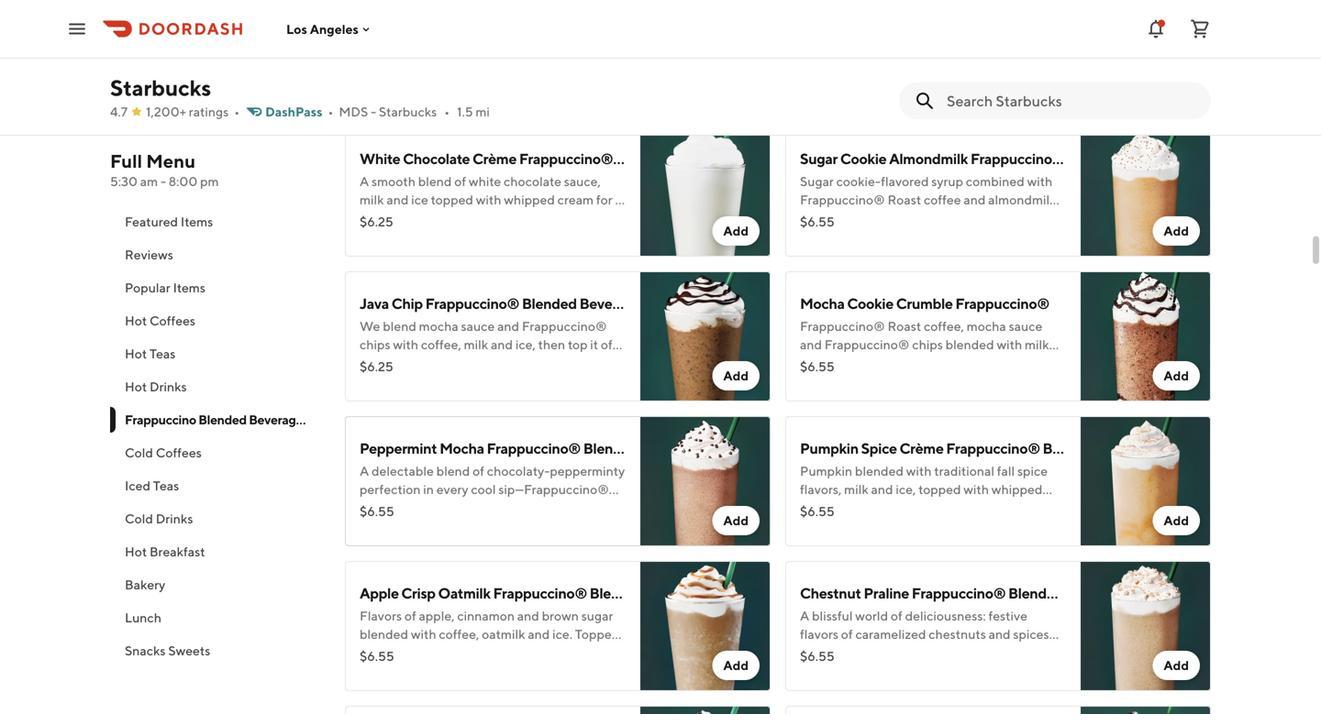 Task type: locate. For each thing, give the bounding box(es) containing it.
fall
[[945, 29, 963, 44], [948, 84, 966, 99], [997, 464, 1015, 479]]

pie left helllloooooo,
[[921, 501, 939, 516]]

java
[[360, 295, 389, 312]]

2 vertical spatial coffee,
[[439, 627, 479, 642]]

beverage inside white chocolate crème frappuccino® blended beverage a smooth blend of white chocolate sauce, milk and ice topped with whipped cream for a remarkable flavor that surprisingly wows.
[[673, 150, 735, 167]]

frappuccino® up brown
[[493, 585, 587, 602]]

1 vertical spatial cold
[[125, 512, 153, 527]]

0 vertical spatial items
[[181, 214, 213, 229]]

0 horizontal spatial syrup
[[491, 29, 523, 44]]

drinks inside 'button'
[[150, 379, 187, 395]]

0 vertical spatial it
[[850, 84, 858, 99]]

pumpkin- down spice
[[864, 501, 921, 516]]

fall left care
[[948, 84, 966, 99]]

0 vertical spatial combined
[[526, 29, 584, 44]]

cookie- inside sugar cookie-flavored syrup combined with almondmilk and blended with ice, topped with whipped cream and red and green sprinkles.
[[396, 29, 441, 44]]

apple crisp oatmilk frappuccino® blended beverage image
[[641, 562, 771, 692]]

1 vertical spatial drizzle
[[467, 646, 505, 661]]

1 vertical spatial pumpkin-
[[864, 501, 921, 516]]

spice. up package.
[[1023, 66, 1056, 81]]

1 vertical spatial -
[[161, 174, 166, 189]]

almondmilk
[[360, 47, 428, 62], [988, 192, 1057, 207]]

breakfast
[[150, 545, 205, 560]]

1 horizontal spatial cookie-
[[837, 174, 881, 189]]

peppermint white chocolate mocha frappuccino® blended beverage image
[[641, 707, 771, 715]]

• left 1.5
[[444, 104, 450, 119]]

beverages
[[249, 412, 308, 428]]

1 vertical spatial traditional
[[934, 464, 995, 479]]

angeles
[[310, 21, 359, 36]]

cookie
[[840, 150, 887, 167], [847, 295, 894, 312]]

blended inside pumpkin plus traditional fall spice flavors, blended with coffee, milk and ice and topped with whipped cream and pumpkin-pie spice. think of it as the ultimate fall care package.
[[800, 47, 849, 62]]

1 horizontal spatial ice
[[974, 47, 991, 62]]

flavored up 1.5
[[441, 29, 489, 44]]

fall up helllloooooo,
[[997, 464, 1015, 479]]

flavors, up package.
[[998, 29, 1040, 44]]

chestnut
[[800, 585, 861, 602]]

0 vertical spatial cold
[[125, 446, 153, 461]]

ice, inside java chip frappuccino® blended beverage we blend mocha sauce and frappuccino® chips with coffee, milk and ice, then top it off with whipped cream and a mocha drizzle to bring you endless java joy.
[[516, 337, 536, 352]]

1 vertical spatial sprinkles.
[[947, 229, 1001, 244]]

featured
[[125, 214, 178, 229]]

pumpkin inside pumpkin plus traditional fall spice flavors, blended with coffee, milk and ice and topped with whipped cream and pumpkin-pie spice. think of it as the ultimate fall care package.
[[800, 29, 853, 44]]

flavors,
[[998, 29, 1040, 44], [800, 482, 842, 497]]

and
[[431, 47, 453, 62], [949, 47, 971, 62], [994, 47, 1016, 62], [480, 66, 502, 81], [527, 66, 549, 81], [921, 66, 943, 81], [387, 192, 409, 207], [964, 192, 986, 207], [800, 211, 822, 226], [839, 229, 861, 244], [886, 229, 908, 244], [497, 319, 519, 334], [491, 337, 513, 352], [480, 356, 502, 371], [871, 482, 893, 497], [839, 501, 861, 516], [517, 609, 539, 624], [528, 627, 550, 642], [508, 646, 530, 661]]

crème right spice
[[900, 440, 944, 457]]

add for apple crisp oatmilk frappuccino® blended beverage
[[724, 658, 749, 674]]

to
[[597, 356, 609, 371]]

spice up helllloooooo,
[[1018, 464, 1048, 479]]

1 vertical spatial teas
[[153, 479, 179, 494]]

featured items button
[[110, 206, 323, 239]]

0 vertical spatial pumpkin
[[800, 29, 853, 44]]

drinks inside button
[[156, 512, 193, 527]]

0 horizontal spatial •
[[234, 104, 240, 119]]

crème for chocolate
[[473, 150, 517, 167]]

almondmilk
[[889, 150, 968, 167]]

1 vertical spatial coffees
[[156, 446, 202, 461]]

mocha down "chip"
[[419, 319, 459, 334]]

ratings
[[189, 104, 229, 119]]

helllloooooo,
[[977, 501, 1055, 516]]

a
[[360, 174, 369, 189]]

1 vertical spatial blend
[[383, 319, 417, 334]]

1 vertical spatial green
[[910, 229, 944, 244]]

drizzle down oatmilk
[[467, 646, 505, 661]]

0 vertical spatial sugar
[[360, 29, 394, 44]]

combined inside sugar cookie almondmilk frappuccino® blended beverage sugar cookie-flavored syrup combined with frappuccino® roast coffee and almondmilk and blended with ice, topped with whipped cream and red and green sprinkles.
[[966, 174, 1025, 189]]

frappuccino® up sauce in the left top of the page
[[425, 295, 519, 312]]

- right the mds
[[371, 104, 376, 119]]

$6.25 down chips
[[360, 359, 393, 374]]

it left off
[[590, 337, 598, 352]]

coffees inside button
[[150, 313, 195, 329]]

2 $6.25 from the top
[[360, 359, 393, 374]]

add button for white chocolate crème frappuccino® blended beverage
[[712, 217, 760, 246]]

drinks up frappuccino
[[150, 379, 187, 395]]

0 vertical spatial $6.25
[[360, 214, 393, 229]]

items inside popular items button
[[173, 280, 205, 295]]

0 horizontal spatial green
[[551, 66, 585, 81]]

0 horizontal spatial drizzle
[[467, 646, 505, 661]]

1 horizontal spatial spice
[[1018, 464, 1048, 479]]

0 horizontal spatial blend
[[383, 319, 417, 334]]

• right ratings
[[234, 104, 240, 119]]

cold coffees
[[125, 446, 202, 461]]

3 hot from the top
[[125, 379, 147, 395]]

crème up white on the left top of page
[[473, 150, 517, 167]]

hot for hot coffees
[[125, 313, 147, 329]]

0 horizontal spatial -
[[161, 174, 166, 189]]

dashpass •
[[265, 104, 333, 119]]

add button for pumpkin spice crème frappuccino® blended beverage
[[1153, 507, 1200, 536]]

sugar cookie almondmilk crème frappuccino® blended beverage image
[[641, 0, 771, 112]]

cookie- down as
[[837, 174, 881, 189]]

cold up the iced
[[125, 446, 153, 461]]

white chocolate crème frappuccino® blended beverage image
[[641, 127, 771, 257]]

mocha
[[800, 295, 845, 312], [440, 440, 484, 457]]

of inside white chocolate crème frappuccino® blended beverage a smooth blend of white chocolate sauce, milk and ice topped with whipped cream for a remarkable flavor that surprisingly wows.
[[454, 174, 466, 189]]

1 vertical spatial spice
[[1018, 464, 1048, 479]]

teas for iced teas
[[153, 479, 179, 494]]

milk up ultimate
[[922, 47, 947, 62]]

cookie-
[[396, 29, 441, 44], [837, 174, 881, 189]]

ice, inside sugar cookie-flavored syrup combined with almondmilk and blended with ice, topped with whipped cream and red and green sprinkles.
[[534, 47, 555, 62]]

chestnut praline frappuccino® blended beverage
[[800, 585, 1128, 602]]

pumpkin spice frappuccino® blended beverage image
[[1081, 0, 1211, 112]]

0 horizontal spatial combined
[[526, 29, 584, 44]]

mocha cookie crumble frappuccino®
[[800, 295, 1050, 312]]

items right popular
[[173, 280, 205, 295]]

1 horizontal spatial mocha
[[800, 295, 845, 312]]

a inside white chocolate crème frappuccino® blended beverage a smooth blend of white chocolate sauce, milk and ice topped with whipped cream for a remarkable flavor that surprisingly wows.
[[615, 192, 622, 207]]

0 vertical spatial blend
[[418, 174, 452, 189]]

spice. inside pumpkin spice crème frappuccino® blended beverage pumpkin blended with traditional fall spice flavors, milk and ice, topped with whipped cream and pumpkin-pie spice. helllloooooo, fall!
[[941, 501, 975, 516]]

care
[[969, 84, 994, 99]]

milk down a
[[360, 192, 384, 207]]

ice.
[[553, 627, 573, 642]]

- inside full menu 5:30 am - 8:00 pm
[[161, 174, 166, 189]]

0 vertical spatial coffee,
[[879, 47, 920, 62]]

coffees down popular items
[[150, 313, 195, 329]]

of left white on the left top of page
[[454, 174, 466, 189]]

of inside apple crisp oatmilk frappuccino® blended beverage flavors of apple, cinnamon and brown sugar blended with coffee, oatmilk and ice. topped with spiced-apple drizzle and whipped cream.
[[405, 609, 416, 624]]

2 horizontal spatial •
[[444, 104, 450, 119]]

1 vertical spatial starbucks
[[379, 104, 437, 119]]

1 vertical spatial flavors,
[[800, 482, 842, 497]]

$6.25
[[360, 214, 393, 229], [360, 359, 393, 374]]

1 vertical spatial coffee,
[[421, 337, 461, 352]]

teas right the iced
[[153, 479, 179, 494]]

0 vertical spatial of
[[835, 84, 847, 99]]

lunch
[[125, 611, 161, 626]]

sugar for cookie
[[800, 150, 838, 167]]

milk
[[922, 47, 947, 62], [360, 192, 384, 207], [464, 337, 488, 352], [844, 482, 869, 497]]

ice
[[974, 47, 991, 62], [411, 192, 428, 207]]

starbucks up 1,200+
[[110, 75, 211, 101]]

1 horizontal spatial •
[[328, 104, 333, 119]]

coffee, up the endless
[[421, 337, 461, 352]]

syrup inside sugar cookie almondmilk frappuccino® blended beverage sugar cookie-flavored syrup combined with frappuccino® roast coffee and almondmilk and blended with ice, topped with whipped cream and red and green sprinkles.
[[932, 174, 964, 189]]

and inside white chocolate crème frappuccino® blended beverage a smooth blend of white chocolate sauce, milk and ice topped with whipped cream for a remarkable flavor that surprisingly wows.
[[387, 192, 409, 207]]

a right for
[[615, 192, 622, 207]]

cold down the iced
[[125, 512, 153, 527]]

1 vertical spatial combined
[[966, 174, 1025, 189]]

1 pumpkin from the top
[[800, 29, 853, 44]]

blend down 'chocolate'
[[418, 174, 452, 189]]

frappuccino®
[[519, 150, 613, 167], [971, 150, 1065, 167], [800, 192, 885, 207], [425, 295, 519, 312], [956, 295, 1050, 312], [522, 319, 607, 334], [487, 440, 581, 457], [946, 440, 1040, 457], [493, 585, 587, 602], [912, 585, 1006, 602]]

1 cold from the top
[[125, 446, 153, 461]]

almondmilk up mds - starbucks • 1.5 mi
[[360, 47, 428, 62]]

0 vertical spatial ice
[[974, 47, 991, 62]]

1 vertical spatial fall
[[948, 84, 966, 99]]

sauce
[[461, 319, 495, 334]]

apple crisp oatmilk frappuccino® blended beverage flavors of apple, cinnamon and brown sugar blended with coffee, oatmilk and ice. topped with spiced-apple drizzle and whipped cream.
[[360, 585, 709, 661]]

0 vertical spatial almondmilk
[[360, 47, 428, 62]]

coffee, up (6)
[[879, 47, 920, 62]]

mocha
[[419, 319, 459, 334], [514, 356, 553, 371]]

1 vertical spatial a
[[505, 356, 511, 371]]

1 vertical spatial pumpkin
[[800, 440, 859, 457]]

add for white chocolate crème frappuccino® blended beverage
[[724, 223, 749, 239]]

1 vertical spatial ice
[[411, 192, 428, 207]]

almondmilk inside sugar cookie almondmilk frappuccino® blended beverage sugar cookie-flavored syrup combined with frappuccino® roast coffee and almondmilk and blended with ice, topped with whipped cream and red and green sprinkles.
[[988, 192, 1057, 207]]

0 vertical spatial spice
[[965, 29, 995, 44]]

pumpkin left plus
[[800, 29, 853, 44]]

2 vertical spatial fall
[[997, 464, 1015, 479]]

cookie for crumble
[[847, 295, 894, 312]]

add
[[1164, 78, 1189, 94], [724, 223, 749, 239], [1164, 223, 1189, 239], [724, 368, 749, 384], [1164, 368, 1189, 384], [724, 513, 749, 529], [1164, 513, 1189, 529], [724, 658, 749, 674], [1164, 658, 1189, 674]]

ice up care
[[974, 47, 991, 62]]

sprinkles.
[[360, 84, 414, 99], [947, 229, 1001, 244]]

pumpkin left spice
[[800, 440, 859, 457]]

0 horizontal spatial of
[[405, 609, 416, 624]]

0 horizontal spatial ice
[[411, 192, 428, 207]]

crème inside white chocolate crème frappuccino® blended beverage a smooth blend of white chocolate sauce, milk and ice topped with whipped cream for a remarkable flavor that surprisingly wows.
[[473, 150, 517, 167]]

2 hot from the top
[[125, 346, 147, 362]]

2 vertical spatial pumpkin
[[800, 464, 853, 479]]

fall inside pumpkin spice crème frappuccino® blended beverage pumpkin blended with traditional fall spice flavors, milk and ice, topped with whipped cream and pumpkin-pie spice. helllloooooo, fall!
[[997, 464, 1015, 479]]

of right the think
[[835, 84, 847, 99]]

starbucks right the mds
[[379, 104, 437, 119]]

0 vertical spatial cookie-
[[396, 29, 441, 44]]

flavored
[[441, 29, 489, 44], [881, 174, 929, 189]]

whipped inside pumpkin spice crème frappuccino® blended beverage pumpkin blended with traditional fall spice flavors, milk and ice, topped with whipped cream and pumpkin-pie spice. helllloooooo, fall!
[[992, 482, 1043, 497]]

ice inside white chocolate crème frappuccino® blended beverage a smooth blend of white chocolate sauce, milk and ice topped with whipped cream for a remarkable flavor that surprisingly wows.
[[411, 192, 428, 207]]

cream inside sugar cookie almondmilk frappuccino® blended beverage sugar cookie-flavored syrup combined with frappuccino® roast coffee and almondmilk and blended with ice, topped with whipped cream and red and green sprinkles.
[[800, 229, 836, 244]]

traditional up helllloooooo,
[[934, 464, 995, 479]]

white
[[469, 174, 501, 189]]

add button for java chip frappuccino® blended beverage
[[712, 362, 760, 391]]

items inside featured items button
[[181, 214, 213, 229]]

flavored inside sugar cookie almondmilk frappuccino® blended beverage sugar cookie-flavored syrup combined with frappuccino® roast coffee and almondmilk and blended with ice, topped with whipped cream and red and green sprinkles.
[[881, 174, 929, 189]]

drizzle down top
[[556, 356, 594, 371]]

1 $6.25 from the top
[[360, 214, 393, 229]]

$6.55 for peppermint mocha frappuccino® blended beverage
[[360, 504, 394, 519]]

• left the mds
[[328, 104, 333, 119]]

1 horizontal spatial of
[[454, 174, 466, 189]]

1 vertical spatial spice.
[[941, 501, 975, 516]]

topped inside white chocolate crème frappuccino® blended beverage a smooth blend of white chocolate sauce, milk and ice topped with whipped cream for a remarkable flavor that surprisingly wows.
[[431, 192, 473, 207]]

chestnut praline frappuccino® blended beverage image
[[1081, 562, 1211, 692]]

1 hot from the top
[[125, 313, 147, 329]]

cookie left crumble
[[847, 295, 894, 312]]

milk down sauce in the left top of the page
[[464, 337, 488, 352]]

0 horizontal spatial starbucks
[[110, 75, 211, 101]]

a up joy.
[[505, 356, 511, 371]]

0 vertical spatial syrup
[[491, 29, 523, 44]]

traditional inside pumpkin spice crème frappuccino® blended beverage pumpkin blended with traditional fall spice flavors, milk and ice, topped with whipped cream and pumpkin-pie spice. helllloooooo, fall!
[[934, 464, 995, 479]]

drinks for cold drinks
[[156, 512, 193, 527]]

drinks up breakfast
[[156, 512, 193, 527]]

1 vertical spatial it
[[590, 337, 598, 352]]

0 horizontal spatial it
[[590, 337, 598, 352]]

frappuccino® inside pumpkin spice crème frappuccino® blended beverage pumpkin blended with traditional fall spice flavors, milk and ice, topped with whipped cream and pumpkin-pie spice. helllloooooo, fall!
[[946, 440, 1040, 457]]

add button for chestnut praline frappuccino® blended beverage
[[1153, 652, 1200, 681]]

cream inside sugar cookie-flavored syrup combined with almondmilk and blended with ice, topped with whipped cream and red and green sprinkles.
[[441, 66, 477, 81]]

whipped inside sugar cookie-flavored syrup combined with almondmilk and blended with ice, topped with whipped cream and red and green sprinkles.
[[388, 66, 439, 81]]

cold inside button
[[125, 446, 153, 461]]

blended inside sugar cookie-flavored syrup combined with almondmilk and blended with ice, topped with whipped cream and red and green sprinkles.
[[455, 47, 504, 62]]

cream.
[[586, 646, 625, 661]]

sprinkles. inside sugar cookie-flavored syrup combined with almondmilk and blended with ice, topped with whipped cream and red and green sprinkles.
[[360, 84, 414, 99]]

open menu image
[[66, 18, 88, 40]]

0 vertical spatial sprinkles.
[[360, 84, 414, 99]]

0 vertical spatial mocha
[[800, 295, 845, 312]]

1 vertical spatial $6.25
[[360, 359, 393, 374]]

as
[[860, 84, 873, 99]]

hot up bakery
[[125, 545, 147, 560]]

1 horizontal spatial it
[[850, 84, 858, 99]]

cookie inside sugar cookie almondmilk frappuccino® blended beverage sugar cookie-flavored syrup combined with frappuccino® roast coffee and almondmilk and blended with ice, topped with whipped cream and red and green sprinkles.
[[840, 150, 887, 167]]

sugar inside sugar cookie-flavored syrup combined with almondmilk and blended with ice, topped with whipped cream and red and green sprinkles.
[[360, 29, 394, 44]]

pie inside pumpkin spice crème frappuccino® blended beverage pumpkin blended with traditional fall spice flavors, milk and ice, topped with whipped cream and pumpkin-pie spice. helllloooooo, fall!
[[921, 501, 939, 516]]

1 vertical spatial drinks
[[156, 512, 193, 527]]

milk down spice
[[844, 482, 869, 497]]

blend
[[418, 174, 452, 189], [383, 319, 417, 334]]

2 vertical spatial of
[[405, 609, 416, 624]]

hot up hot drinks
[[125, 346, 147, 362]]

2 pumpkin from the top
[[800, 440, 859, 457]]

0 horizontal spatial pumpkin-
[[864, 501, 921, 516]]

hot for hot teas
[[125, 346, 147, 362]]

1 horizontal spatial drizzle
[[556, 356, 594, 371]]

we
[[360, 319, 380, 334]]

4 hot from the top
[[125, 545, 147, 560]]

apple
[[360, 585, 399, 602]]

1 horizontal spatial green
[[910, 229, 944, 244]]

items
[[181, 214, 213, 229], [173, 280, 205, 295]]

roast
[[888, 192, 921, 207]]

0 vertical spatial red
[[505, 66, 524, 81]]

cream inside pumpkin plus traditional fall spice flavors, blended with coffee, milk and ice and topped with whipped cream and pumpkin-pie spice. think of it as the ultimate fall care package.
[[882, 66, 918, 81]]

2 • from the left
[[328, 104, 333, 119]]

syrup
[[491, 29, 523, 44], [932, 174, 964, 189]]

hot for hot breakfast
[[125, 545, 147, 560]]

it
[[850, 84, 858, 99], [590, 337, 598, 352]]

the
[[875, 84, 895, 99]]

$6.55 for pumpkin spice crème frappuccino® blended beverage
[[800, 504, 835, 519]]

teas down 'hot coffees' on the left
[[150, 346, 176, 362]]

coffee, up apple
[[439, 627, 479, 642]]

spice
[[861, 440, 897, 457]]

chips
[[360, 337, 390, 352]]

of down crisp
[[405, 609, 416, 624]]

frappuccino® inside apple crisp oatmilk frappuccino® blended beverage flavors of apple, cinnamon and brown sugar blended with coffee, oatmilk and ice. topped with spiced-apple drizzle and whipped cream.
[[493, 585, 587, 602]]

1 • from the left
[[234, 104, 240, 119]]

pie
[[1002, 66, 1020, 81], [921, 501, 939, 516]]

add for peppermint mocha frappuccino® blended beverage
[[724, 513, 749, 529]]

beverage
[[673, 150, 735, 167], [1125, 150, 1187, 167], [580, 295, 641, 312], [641, 440, 703, 457], [1101, 440, 1162, 457], [647, 585, 709, 602], [1066, 585, 1128, 602]]

frappuccino® inside white chocolate crème frappuccino® blended beverage a smooth blend of white chocolate sauce, milk and ice topped with whipped cream for a remarkable flavor that surprisingly wows.
[[519, 150, 613, 167]]

frappuccino® up helllloooooo,
[[946, 440, 1040, 457]]

pumpkin for plus
[[800, 29, 853, 44]]

pumpkin
[[800, 29, 853, 44], [800, 440, 859, 457], [800, 464, 853, 479]]

crisp
[[401, 585, 436, 602]]

3 • from the left
[[444, 104, 450, 119]]

1 vertical spatial mocha
[[514, 356, 553, 371]]

pumpkin- inside pumpkin plus traditional fall spice flavors, blended with coffee, milk and ice and topped with whipped cream and pumpkin-pie spice. think of it as the ultimate fall care package.
[[945, 66, 1002, 81]]

off
[[601, 337, 617, 352]]

1 horizontal spatial a
[[615, 192, 622, 207]]

of inside pumpkin plus traditional fall spice flavors, blended with coffee, milk and ice and topped with whipped cream and pumpkin-pie spice. think of it as the ultimate fall care package.
[[835, 84, 847, 99]]

1 horizontal spatial sprinkles.
[[947, 229, 1001, 244]]

pumpkin up fall!
[[800, 464, 853, 479]]

0 horizontal spatial pie
[[921, 501, 939, 516]]

ice up flavor
[[411, 192, 428, 207]]

sprinkles. down the coffee
[[947, 229, 1001, 244]]

traditional up (6)
[[882, 29, 942, 44]]

2 cold from the top
[[125, 512, 153, 527]]

0 vertical spatial coffees
[[150, 313, 195, 329]]

it left as
[[850, 84, 858, 99]]

fall up ultimate
[[945, 29, 963, 44]]

1 horizontal spatial combined
[[966, 174, 1025, 189]]

$6.25 for white
[[360, 214, 393, 229]]

blended inside pumpkin spice crème frappuccino® blended beverage pumpkin blended with traditional fall spice flavors, milk and ice, topped with whipped cream and pumpkin-pie spice. helllloooooo, fall!
[[1043, 440, 1098, 457]]

coffees for cold coffees
[[156, 446, 202, 461]]

a
[[615, 192, 622, 207], [505, 356, 511, 371]]

items for popular items
[[173, 280, 205, 295]]

frappuccino® left roast
[[800, 192, 885, 207]]

peppermint
[[360, 440, 437, 457]]

3 pumpkin from the top
[[800, 464, 853, 479]]

pie up package.
[[1002, 66, 1020, 81]]

0 vertical spatial green
[[551, 66, 585, 81]]

0 horizontal spatial cookie-
[[396, 29, 441, 44]]

topped
[[575, 627, 620, 642]]

frappuccino® up sauce, at the left of the page
[[519, 150, 613, 167]]

$6.55 for apple crisp oatmilk frappuccino® blended beverage
[[360, 649, 394, 664]]

blended inside apple crisp oatmilk frappuccino® blended beverage flavors of apple, cinnamon and brown sugar blended with coffee, oatmilk and ice. topped with spiced-apple drizzle and whipped cream.
[[360, 627, 408, 642]]

spice up care
[[965, 29, 995, 44]]

- right "am"
[[161, 174, 166, 189]]

1.5
[[457, 104, 473, 119]]

mocha cookie crumble frappuccino® image
[[1081, 272, 1211, 402]]

0 vertical spatial pie
[[1002, 66, 1020, 81]]

crème inside pumpkin spice crème frappuccino® blended beverage pumpkin blended with traditional fall spice flavors, milk and ice, topped with whipped cream and pumpkin-pie spice. helllloooooo, fall!
[[900, 440, 944, 457]]

topped inside sugar cookie almondmilk frappuccino® blended beverage sugar cookie-flavored syrup combined with frappuccino® roast coffee and almondmilk and blended with ice, topped with whipped cream and red and green sprinkles.
[[927, 211, 969, 226]]

0 horizontal spatial spice.
[[941, 501, 975, 516]]

1 vertical spatial mocha
[[440, 440, 484, 457]]

1 vertical spatial of
[[454, 174, 466, 189]]

milk inside pumpkin spice crème frappuccino® blended beverage pumpkin blended with traditional fall spice flavors, milk and ice, topped with whipped cream and pumpkin-pie spice. helllloooooo, fall!
[[844, 482, 869, 497]]

1 vertical spatial crème
[[900, 440, 944, 457]]

flavors, up fall!
[[800, 482, 842, 497]]

1 vertical spatial syrup
[[932, 174, 964, 189]]

syrup inside sugar cookie-flavored syrup combined with almondmilk and blended with ice, topped with whipped cream and red and green sprinkles.
[[491, 29, 523, 44]]

coffees
[[150, 313, 195, 329], [156, 446, 202, 461]]

blend down "chip"
[[383, 319, 417, 334]]

spice. left helllloooooo,
[[941, 501, 975, 516]]

1 vertical spatial red
[[864, 229, 883, 244]]

1 horizontal spatial almondmilk
[[988, 192, 1057, 207]]

java chip frappuccino® blended beverage we blend mocha sauce and frappuccino® chips with coffee, milk and ice, then top it off with whipped cream and a mocha drizzle to bring you endless java joy.
[[360, 295, 641, 389]]

crème
[[473, 150, 517, 167], [900, 440, 944, 457]]

coffees inside button
[[156, 446, 202, 461]]

ice, inside pumpkin spice crème frappuccino® blended beverage pumpkin blended with traditional fall spice flavors, milk and ice, topped with whipped cream and pumpkin-pie spice. helllloooooo, fall!
[[896, 482, 916, 497]]

hot down popular
[[125, 313, 147, 329]]

milk inside java chip frappuccino® blended beverage we blend mocha sauce and frappuccino® chips with coffee, milk and ice, then top it off with whipped cream and a mocha drizzle to bring you endless java joy.
[[464, 337, 488, 352]]

frappuccino® up then
[[522, 319, 607, 334]]

0 vertical spatial starbucks
[[110, 75, 211, 101]]

(6)
[[900, 69, 916, 84]]

cold inside button
[[125, 512, 153, 527]]

1 horizontal spatial -
[[371, 104, 376, 119]]

items up reviews button
[[181, 214, 213, 229]]

drizzle
[[556, 356, 594, 371], [467, 646, 505, 661]]

coffees down frappuccino
[[156, 446, 202, 461]]

0 vertical spatial cookie
[[840, 150, 887, 167]]

with inside white chocolate crème frappuccino® blended beverage a smooth blend of white chocolate sauce, milk and ice topped with whipped cream for a remarkable flavor that surprisingly wows.
[[476, 192, 501, 207]]

4.7
[[110, 104, 128, 119]]

0 vertical spatial pumpkin-
[[945, 66, 1002, 81]]

pie inside pumpkin plus traditional fall spice flavors, blended with coffee, milk and ice and topped with whipped cream and pumpkin-pie spice. think of it as the ultimate fall care package.
[[1002, 66, 1020, 81]]

teas for hot teas
[[150, 346, 176, 362]]

sprinkles. up mds - starbucks • 1.5 mi
[[360, 84, 414, 99]]

cookie- up mds - starbucks • 1.5 mi
[[396, 29, 441, 44]]

0 horizontal spatial red
[[505, 66, 524, 81]]

teas inside 'button'
[[153, 479, 179, 494]]

green inside sugar cookie almondmilk frappuccino® blended beverage sugar cookie-flavored syrup combined with frappuccino® roast coffee and almondmilk and blended with ice, topped with whipped cream and red and green sprinkles.
[[910, 229, 944, 244]]

oatmilk
[[482, 627, 525, 642]]

hot down hot teas
[[125, 379, 147, 395]]

cookie for almondmilk
[[840, 150, 887, 167]]

0 horizontal spatial flavors,
[[800, 482, 842, 497]]

teas
[[150, 346, 176, 362], [153, 479, 179, 494]]

add button for peppermint mocha frappuccino® blended beverage
[[712, 507, 760, 536]]

almondmilk right the coffee
[[988, 192, 1057, 207]]

milk inside white chocolate crème frappuccino® blended beverage a smooth blend of white chocolate sauce, milk and ice topped with whipped cream for a remarkable flavor that surprisingly wows.
[[360, 192, 384, 207]]

1 horizontal spatial pumpkin-
[[945, 66, 1002, 81]]

1 vertical spatial items
[[173, 280, 205, 295]]

$6.25 down a
[[360, 214, 393, 229]]

flavored up roast
[[881, 174, 929, 189]]

iced
[[125, 479, 150, 494]]

whipped inside java chip frappuccino® blended beverage we blend mocha sauce and frappuccino® chips with coffee, milk and ice, then top it off with whipped cream and a mocha drizzle to bring you endless java joy.
[[388, 356, 439, 371]]

1 horizontal spatial flavored
[[881, 174, 929, 189]]

cold for cold drinks
[[125, 512, 153, 527]]

flavor
[[428, 211, 461, 226]]

teas inside button
[[150, 346, 176, 362]]

0 horizontal spatial sprinkles.
[[360, 84, 414, 99]]

mocha down then
[[514, 356, 553, 371]]

sugar cookie almondmilk frappuccino® blended beverage sugar cookie-flavored syrup combined with frappuccino® roast coffee and almondmilk and blended with ice, topped with whipped cream and red and green sprinkles.
[[800, 150, 1187, 244]]

1 vertical spatial flavored
[[881, 174, 929, 189]]

0 horizontal spatial almondmilk
[[360, 47, 428, 62]]

pumpkin- up care
[[945, 66, 1002, 81]]

1 vertical spatial cookie
[[847, 295, 894, 312]]

you
[[393, 374, 414, 389]]

cookie left almondmilk
[[840, 150, 887, 167]]

sugar cookie-flavored syrup combined with almondmilk and blended with ice, topped with whipped cream and red and green sprinkles.
[[360, 29, 612, 99]]

hot inside 'button'
[[125, 379, 147, 395]]

$6.25 for java
[[360, 359, 393, 374]]

smooth
[[372, 174, 416, 189]]



Task type: vqa. For each thing, say whether or not it's contained in the screenshot.
Blended inside White Chocolate Crème Frappuccino® Blended Beverage A smooth blend of white chocolate sauce, milk and ice topped with whipped cream for a remarkable flavor that surprisingly wows.
yes



Task type: describe. For each thing, give the bounding box(es) containing it.
pumpkin- inside pumpkin spice crème frappuccino® blended beverage pumpkin blended with traditional fall spice flavors, milk and ice, topped with whipped cream and pumpkin-pie spice. helllloooooo, fall!
[[864, 501, 921, 516]]

blended inside sugar cookie almondmilk frappuccino® blended beverage sugar cookie-flavored syrup combined with frappuccino® roast coffee and almondmilk and blended with ice, topped with whipped cream and red and green sprinkles.
[[825, 211, 874, 226]]

a inside java chip frappuccino® blended beverage we blend mocha sauce and frappuccino® chips with coffee, milk and ice, then top it off with whipped cream and a mocha drizzle to bring you endless java joy.
[[505, 356, 511, 371]]

items for featured items
[[181, 214, 213, 229]]

it inside java chip frappuccino® blended beverage we blend mocha sauce and frappuccino® chips with coffee, milk and ice, then top it off with whipped cream and a mocha drizzle to bring you endless java joy.
[[590, 337, 598, 352]]

featured items
[[125, 214, 213, 229]]

cold drinks
[[125, 512, 193, 527]]

crème for spice
[[900, 440, 944, 457]]

whipped inside white chocolate crème frappuccino® blended beverage a smooth blend of white chocolate sauce, milk and ice topped with whipped cream for a remarkable flavor that surprisingly wows.
[[504, 192, 555, 207]]

spice. inside pumpkin plus traditional fall spice flavors, blended with coffee, milk and ice and topped with whipped cream and pumpkin-pie spice. think of it as the ultimate fall care package.
[[1023, 66, 1056, 81]]

bakery
[[125, 578, 165, 593]]

blended inside apple crisp oatmilk frappuccino® blended beverage flavors of apple, cinnamon and brown sugar blended with coffee, oatmilk and ice. topped with spiced-apple drizzle and whipped cream.
[[590, 585, 645, 602]]

traditional inside pumpkin plus traditional fall spice flavors, blended with coffee, milk and ice and topped with whipped cream and pumpkin-pie spice. think of it as the ultimate fall care package.
[[882, 29, 942, 44]]

los
[[286, 21, 307, 36]]

popular
[[125, 280, 170, 295]]

whipped inside pumpkin plus traditional fall spice flavors, blended with coffee, milk and ice and topped with whipped cream and pumpkin-pie spice. think of it as the ultimate fall care package.
[[828, 66, 879, 81]]

apple
[[431, 646, 464, 661]]

5:30
[[110, 174, 138, 189]]

whipped inside apple crisp oatmilk frappuccino® blended beverage flavors of apple, cinnamon and brown sugar blended with coffee, oatmilk and ice. topped with spiced-apple drizzle and whipped cream.
[[532, 646, 583, 661]]

hot teas
[[125, 346, 176, 362]]

add for java chip frappuccino® blended beverage
[[724, 368, 749, 384]]

hot coffees button
[[110, 305, 323, 338]]

frappuccino® down package.
[[971, 150, 1065, 167]]

snacks
[[125, 644, 166, 659]]

1 horizontal spatial mocha
[[514, 356, 553, 371]]

snacks sweets
[[125, 644, 210, 659]]

add for sugar cookie almondmilk frappuccino® blended beverage
[[1164, 223, 1189, 239]]

java chip frappuccino® blended beverage image
[[641, 272, 771, 402]]

beverage inside java chip frappuccino® blended beverage we blend mocha sauce and frappuccino® chips with coffee, milk and ice, then top it off with whipped cream and a mocha drizzle to bring you endless java joy.
[[580, 295, 641, 312]]

snacks sweets button
[[110, 635, 323, 668]]

add button for sugar cookie almondmilk frappuccino® blended beverage
[[1153, 217, 1200, 246]]

pm
[[200, 174, 219, 189]]

0 vertical spatial mocha
[[419, 319, 459, 334]]

combined inside sugar cookie-flavored syrup combined with almondmilk and blended with ice, topped with whipped cream and red and green sprinkles.
[[526, 29, 584, 44]]

cinnamon
[[457, 609, 515, 624]]

8:00
[[169, 174, 198, 189]]

$6.55 for chestnut praline frappuccino® blended beverage
[[800, 649, 835, 664]]

cream inside pumpkin spice crème frappuccino® blended beverage pumpkin blended with traditional fall spice flavors, milk and ice, topped with whipped cream and pumpkin-pie spice. helllloooooo, fall!
[[800, 501, 836, 516]]

fall!
[[800, 519, 822, 534]]

green inside sugar cookie-flavored syrup combined with almondmilk and blended with ice, topped with whipped cream and red and green sprinkles.
[[551, 66, 585, 81]]

add for chestnut praline frappuccino® blended beverage
[[1164, 658, 1189, 674]]

it inside pumpkin plus traditional fall spice flavors, blended with coffee, milk and ice and topped with whipped cream and pumpkin-pie spice. think of it as the ultimate fall care package.
[[850, 84, 858, 99]]

pumpkin plus traditional fall spice flavors, blended with coffee, milk and ice and topped with whipped cream and pumpkin-pie spice. think of it as the ultimate fall care package.
[[800, 29, 1061, 99]]

topped inside pumpkin plus traditional fall spice flavors, blended with coffee, milk and ice and topped with whipped cream and pumpkin-pie spice. think of it as the ultimate fall care package.
[[1018, 47, 1061, 62]]

white chocolate crème frappuccino® blended beverage a smooth blend of white chocolate sauce, milk and ice topped with whipped cream for a remarkable flavor that surprisingly wows.
[[360, 150, 735, 226]]

flavors, inside pumpkin spice crème frappuccino® blended beverage pumpkin blended with traditional fall spice flavors, milk and ice, topped with whipped cream and pumpkin-pie spice. helllloooooo, fall!
[[800, 482, 842, 497]]

0 horizontal spatial mocha
[[440, 440, 484, 457]]

crumble
[[896, 295, 953, 312]]

topped inside pumpkin spice crème frappuccino® blended beverage pumpkin blended with traditional fall spice flavors, milk and ice, topped with whipped cream and pumpkin-pie spice. helllloooooo, fall!
[[919, 482, 961, 497]]

coffee
[[924, 192, 961, 207]]

apple,
[[419, 609, 455, 624]]

hot drinks button
[[110, 371, 323, 404]]

1,200+ ratings •
[[146, 104, 240, 119]]

2 vertical spatial sugar
[[800, 174, 834, 189]]

hot coffees
[[125, 313, 195, 329]]

frappuccino® right crumble
[[956, 295, 1050, 312]]

chocolate
[[504, 174, 562, 189]]

reviews
[[125, 247, 173, 262]]

iced teas button
[[110, 470, 323, 503]]

coffee, inside java chip frappuccino® blended beverage we blend mocha sauce and frappuccino® chips with coffee, milk and ice, then top it off with whipped cream and a mocha drizzle to bring you endless java joy.
[[421, 337, 461, 352]]

red inside sugar cookie almondmilk frappuccino® blended beverage sugar cookie-flavored syrup combined with frappuccino® roast coffee and almondmilk and blended with ice, topped with whipped cream and red and green sprinkles.
[[864, 229, 883, 244]]

cold coffees button
[[110, 437, 323, 470]]

sugar for cookie-
[[360, 29, 394, 44]]

coffee, inside pumpkin plus traditional fall spice flavors, blended with coffee, milk and ice and topped with whipped cream and pumpkin-pie spice. think of it as the ultimate fall care package.
[[879, 47, 920, 62]]

beverage inside pumpkin spice crème frappuccino® blended beverage pumpkin blended with traditional fall spice flavors, milk and ice, topped with whipped cream and pumpkin-pie spice. helllloooooo, fall!
[[1101, 440, 1162, 457]]

drinks for hot drinks
[[150, 379, 187, 395]]

ultimate
[[897, 84, 946, 99]]

brown
[[542, 609, 579, 624]]

flavored inside sugar cookie-flavored syrup combined with almondmilk and blended with ice, topped with whipped cream and red and green sprinkles.
[[441, 29, 489, 44]]

bakery button
[[110, 569, 323, 602]]

0 vertical spatial fall
[[945, 29, 963, 44]]

pumpkin for spice
[[800, 440, 859, 457]]

whipped inside sugar cookie almondmilk frappuccino® blended beverage sugar cookie-flavored syrup combined with frappuccino® roast coffee and almondmilk and blended with ice, topped with whipped cream and red and green sprinkles.
[[1000, 211, 1051, 226]]

coffee, inside apple crisp oatmilk frappuccino® blended beverage flavors of apple, cinnamon and brown sugar blended with coffee, oatmilk and ice. topped with spiced-apple drizzle and whipped cream.
[[439, 627, 479, 642]]

lunch button
[[110, 602, 323, 635]]

full menu 5:30 am - 8:00 pm
[[110, 150, 219, 189]]

Item Search search field
[[947, 91, 1197, 111]]

endless
[[417, 374, 461, 389]]

chocolate cookie crumble crème frappuccino® image
[[1081, 707, 1211, 715]]

$6.55 for mocha cookie crumble frappuccino®
[[800, 359, 835, 374]]

package.
[[997, 84, 1049, 99]]

pumpkin spice crème frappuccino® blended beverage pumpkin blended with traditional fall spice flavors, milk and ice, topped with whipped cream and pumpkin-pie spice. helllloooooo, fall!
[[800, 440, 1162, 534]]

chocolate
[[403, 150, 470, 167]]

blended inside pumpkin spice crème frappuccino® blended beverage pumpkin blended with traditional fall spice flavors, milk and ice, topped with whipped cream and pumpkin-pie spice. helllloooooo, fall!
[[855, 464, 904, 479]]

frappuccino
[[125, 412, 196, 428]]

sauce,
[[564, 174, 601, 189]]

cream inside white chocolate crème frappuccino® blended beverage a smooth blend of white chocolate sauce, milk and ice topped with whipped cream for a remarkable flavor that surprisingly wows.
[[558, 192, 594, 207]]

cream inside java chip frappuccino® blended beverage we blend mocha sauce and frappuccino® chips with coffee, milk and ice, then top it off with whipped cream and a mocha drizzle to bring you endless java joy.
[[441, 356, 477, 371]]

java
[[464, 374, 487, 389]]

joy.
[[489, 374, 509, 389]]

that
[[464, 211, 488, 226]]

hot drinks
[[125, 379, 187, 395]]

hot teas button
[[110, 338, 323, 371]]

frappuccino® right praline at the right bottom
[[912, 585, 1006, 602]]

add for mocha cookie crumble frappuccino®
[[1164, 368, 1189, 384]]

top
[[568, 337, 588, 352]]

wows.
[[560, 211, 595, 226]]

am
[[140, 174, 158, 189]]

spice inside pumpkin spice crème frappuccino® blended beverage pumpkin blended with traditional fall spice flavors, milk and ice, topped with whipped cream and pumpkin-pie spice. helllloooooo, fall!
[[1018, 464, 1048, 479]]

drizzle inside java chip frappuccino® blended beverage we blend mocha sauce and frappuccino® chips with coffee, milk and ice, then top it off with whipped cream and a mocha drizzle to bring you endless java joy.
[[556, 356, 594, 371]]

for
[[596, 192, 613, 207]]

0 vertical spatial -
[[371, 104, 376, 119]]

beverage inside sugar cookie almondmilk frappuccino® blended beverage sugar cookie-flavored syrup combined with frappuccino® roast coffee and almondmilk and blended with ice, topped with whipped cream and red and green sprinkles.
[[1125, 150, 1187, 167]]

blend inside java chip frappuccino® blended beverage we blend mocha sauce and frappuccino® chips with coffee, milk and ice, then top it off with whipped cream and a mocha drizzle to bring you endless java joy.
[[383, 319, 417, 334]]

white
[[360, 150, 400, 167]]

100%
[[864, 69, 897, 84]]

drizzle inside apple crisp oatmilk frappuccino® blended beverage flavors of apple, cinnamon and brown sugar blended with coffee, oatmilk and ice. topped with spiced-apple drizzle and whipped cream.
[[467, 646, 505, 661]]

mds
[[339, 104, 368, 119]]

ice inside pumpkin plus traditional fall spice flavors, blended with coffee, milk and ice and topped with whipped cream and pumpkin-pie spice. think of it as the ultimate fall care package.
[[974, 47, 991, 62]]

frappuccino blended beverages
[[125, 412, 308, 428]]

coffees for hot coffees
[[150, 313, 195, 329]]

los angeles button
[[286, 21, 373, 36]]

hot for hot drinks
[[125, 379, 147, 395]]

los angeles
[[286, 21, 359, 36]]

1 horizontal spatial starbucks
[[379, 104, 437, 119]]

ice, inside sugar cookie almondmilk frappuccino® blended beverage sugar cookie-flavored syrup combined with frappuccino® roast coffee and almondmilk and blended with ice, topped with whipped cream and red and green sprinkles.
[[904, 211, 924, 226]]

almondmilk inside sugar cookie-flavored syrup combined with almondmilk and blended with ice, topped with whipped cream and red and green sprinkles.
[[360, 47, 428, 62]]

1,200+
[[146, 104, 186, 119]]

$6.55 for sugar cookie almondmilk frappuccino® blended beverage
[[800, 214, 835, 229]]

peppermint mocha frappuccino® blended beverage
[[360, 440, 703, 457]]

cookie- inside sugar cookie almondmilk frappuccino® blended beverage sugar cookie-flavored syrup combined with frappuccino® roast coffee and almondmilk and blended with ice, topped with whipped cream and red and green sprinkles.
[[837, 174, 881, 189]]

then
[[538, 337, 565, 352]]

add button for mocha cookie crumble frappuccino®
[[1153, 362, 1200, 391]]

sprinkles. inside sugar cookie almondmilk frappuccino® blended beverage sugar cookie-flavored syrup combined with frappuccino® roast coffee and almondmilk and blended with ice, topped with whipped cream and red and green sprinkles.
[[947, 229, 1001, 244]]

blended inside white chocolate crème frappuccino® blended beverage a smooth blend of white chocolate sauce, milk and ice topped with whipped cream for a remarkable flavor that surprisingly wows.
[[616, 150, 671, 167]]

mds - starbucks • 1.5 mi
[[339, 104, 490, 119]]

spice inside pumpkin plus traditional fall spice flavors, blended with coffee, milk and ice and topped with whipped cream and pumpkin-pie spice. think of it as the ultimate fall care package.
[[965, 29, 995, 44]]

milk inside pumpkin plus traditional fall spice flavors, blended with coffee, milk and ice and topped with whipped cream and pumpkin-pie spice. think of it as the ultimate fall care package.
[[922, 47, 947, 62]]

sugar cookie almondmilk frappuccino® blended beverage image
[[1081, 127, 1211, 257]]

notification bell image
[[1145, 18, 1167, 40]]

blended inside java chip frappuccino® blended beverage we blend mocha sauce and frappuccino® chips with coffee, milk and ice, then top it off with whipped cream and a mocha drizzle to bring you endless java joy.
[[522, 295, 577, 312]]

topped inside sugar cookie-flavored syrup combined with almondmilk and blended with ice, topped with whipped cream and red and green sprinkles.
[[557, 47, 600, 62]]

blended inside sugar cookie almondmilk frappuccino® blended beverage sugar cookie-flavored syrup combined with frappuccino® roast coffee and almondmilk and blended with ice, topped with whipped cream and red and green sprinkles.
[[1067, 150, 1122, 167]]

dashpass
[[265, 104, 323, 119]]

sweets
[[168, 644, 210, 659]]

peppermint mocha frappuccino® blended beverage image
[[641, 417, 771, 547]]

hot breakfast button
[[110, 536, 323, 569]]

100% (6)
[[864, 69, 916, 84]]

chip
[[392, 295, 423, 312]]

frappuccino® down joy.
[[487, 440, 581, 457]]

menu
[[146, 150, 196, 172]]

red inside sugar cookie-flavored syrup combined with almondmilk and blended with ice, topped with whipped cream and red and green sprinkles.
[[505, 66, 524, 81]]

hot breakfast
[[125, 545, 205, 560]]

mi
[[476, 104, 490, 119]]

add for pumpkin spice crème frappuccino® blended beverage
[[1164, 513, 1189, 529]]

blend inside white chocolate crème frappuccino® blended beverage a smooth blend of white chocolate sauce, milk and ice topped with whipped cream for a remarkable flavor that surprisingly wows.
[[418, 174, 452, 189]]

popular items button
[[110, 272, 323, 305]]

pumpkin spice crème frappuccino® blended beverage image
[[1081, 417, 1211, 547]]

add button for apple crisp oatmilk frappuccino® blended beverage
[[712, 652, 760, 681]]

beverage inside apple crisp oatmilk frappuccino® blended beverage flavors of apple, cinnamon and brown sugar blended with coffee, oatmilk and ice. topped with spiced-apple drizzle and whipped cream.
[[647, 585, 709, 602]]

0 items, open order cart image
[[1189, 18, 1211, 40]]

cold for cold coffees
[[125, 446, 153, 461]]

flavors, inside pumpkin plus traditional fall spice flavors, blended with coffee, milk and ice and topped with whipped cream and pumpkin-pie spice. think of it as the ultimate fall care package.
[[998, 29, 1040, 44]]

flavors
[[360, 609, 402, 624]]

think
[[800, 84, 833, 99]]

plus
[[855, 29, 879, 44]]

remarkable
[[360, 211, 426, 226]]

reviews button
[[110, 239, 323, 272]]



